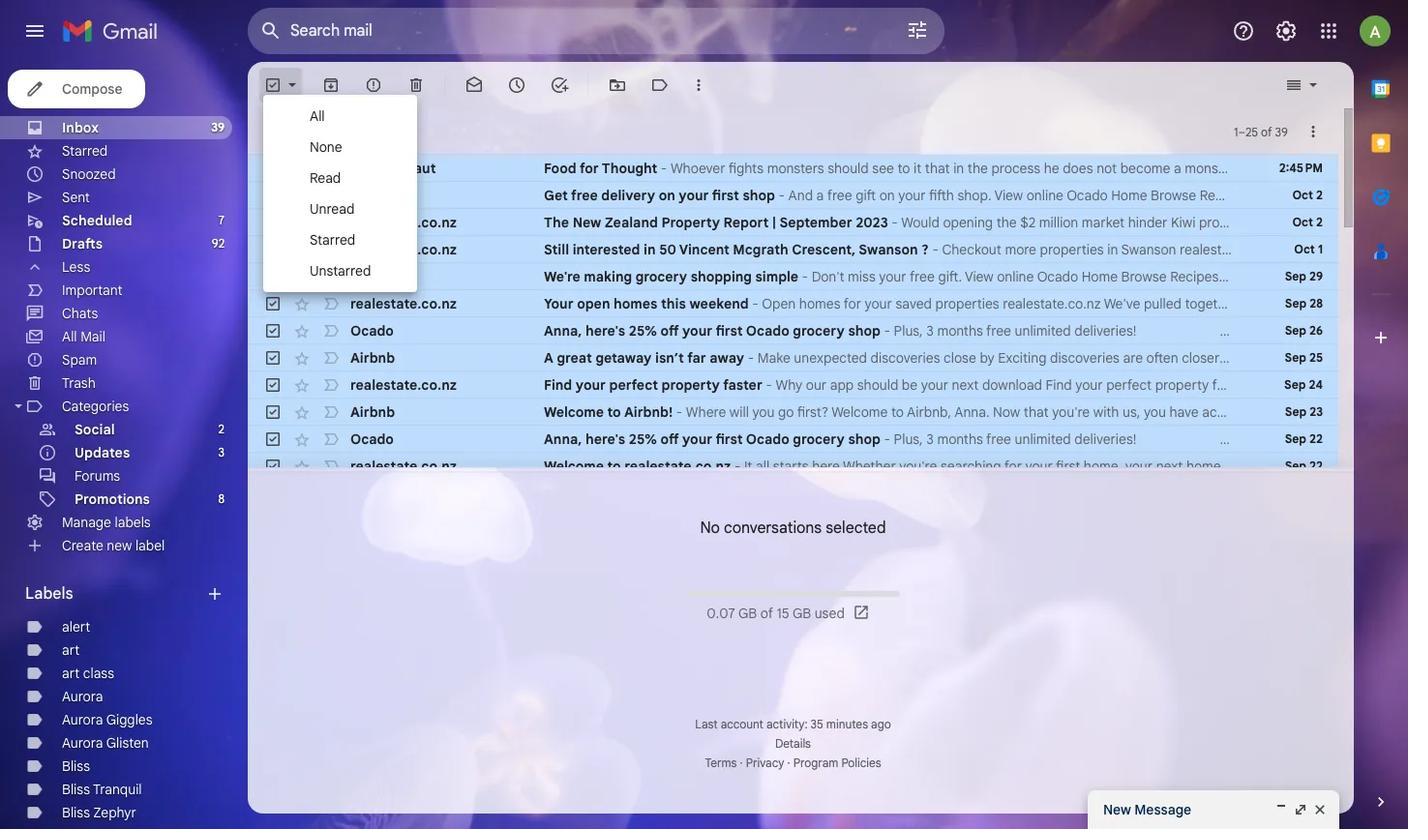 Task type: locate. For each thing, give the bounding box(es) containing it.
minutes
[[827, 718, 869, 732]]

1 gb from the left
[[739, 605, 757, 623]]

more image
[[689, 76, 709, 95]]

new inside unread 'tab panel'
[[573, 214, 602, 231]]

0 vertical spatial sep 22
[[1286, 432, 1324, 446]]

first up away
[[716, 322, 743, 340]]

39 left unread button
[[211, 120, 225, 135]]

here's down welcome to airbnb! -
[[586, 431, 626, 448]]

mcgrath
[[733, 241, 789, 259]]

0 vertical spatial 25
[[1246, 124, 1259, 139]]

0 horizontal spatial gb
[[739, 605, 757, 623]]

anna, down 'find'
[[544, 431, 582, 448]]

ocado
[[351, 187, 394, 204], [351, 268, 394, 286], [351, 322, 394, 340], [746, 322, 790, 340], [351, 431, 394, 448], [746, 431, 790, 448]]

shop up selected
[[849, 431, 881, 448]]

categories
[[62, 398, 129, 415]]

2 vertical spatial aurora
[[62, 735, 103, 752]]

gb right 15
[[793, 605, 812, 623]]

2 vertical spatial bliss
[[62, 805, 90, 822]]

1 b from the top
[[1409, 322, 1409, 340]]

grocery down 50
[[636, 268, 688, 286]]

sep 24
[[1285, 378, 1324, 392]]

property right the 'kiwi'
[[1200, 214, 1253, 231]]

22
[[1310, 432, 1324, 446], [1310, 459, 1324, 474]]

perfect
[[610, 377, 658, 394]]

deliveries!
[[1075, 322, 1137, 340], [1075, 431, 1137, 448]]

1 vertical spatial starred
[[310, 231, 356, 249]]

the left process
[[968, 160, 989, 177]]

isn't
[[656, 350, 684, 367]]

details
[[776, 737, 811, 751]]

no conversations selected
[[701, 519, 887, 538]]

0 horizontal spatial all
[[62, 328, 77, 346]]

None checkbox
[[263, 349, 283, 368], [263, 376, 283, 395], [263, 403, 283, 422], [263, 430, 283, 449], [263, 457, 283, 476], [263, 349, 283, 368], [263, 376, 283, 395], [263, 403, 283, 422], [263, 430, 283, 449], [263, 457, 283, 476]]

2 down 'gaze'
[[1317, 188, 1324, 202]]

1 off from the top
[[661, 322, 679, 340]]

oct up sep 29
[[1295, 242, 1316, 257]]

39 inside unread 'tab panel'
[[1276, 124, 1289, 139]]

1 vertical spatial shop
[[849, 322, 881, 340]]

spam
[[62, 352, 97, 369]]

1 vertical spatial bliss
[[62, 781, 90, 799]]

opening
[[944, 214, 994, 231]]

sent link
[[62, 189, 90, 206]]

2:45 pm
[[1280, 161, 1324, 175]]

labels navigation
[[0, 62, 248, 830]]

0 horizontal spatial 39
[[211, 120, 225, 135]]

he
[[1045, 160, 1060, 177]]

0 horizontal spatial starred
[[62, 142, 108, 160]]

would
[[902, 214, 940, 231]]

1 up 29
[[1319, 242, 1324, 257]]

6 sep from the top
[[1286, 405, 1307, 419]]

6 ﻿ from the left
[[1372, 214, 1372, 231]]

2 airbnb from the top
[[351, 404, 395, 421]]

welcome down 'find'
[[544, 404, 604, 421]]

3 bliss from the top
[[62, 805, 90, 822]]

1 art from the top
[[62, 642, 80, 659]]

0 horizontal spatial 1
[[1235, 124, 1239, 139]]

anna, down your
[[544, 322, 582, 340]]

1 aurora from the top
[[62, 688, 103, 706]]

25 down 26
[[1310, 351, 1324, 365]]

-
[[661, 160, 667, 177], [779, 187, 785, 204], [892, 214, 898, 231], [933, 241, 939, 259], [802, 268, 809, 286], [753, 295, 759, 313], [885, 322, 891, 340], [748, 350, 755, 367], [766, 377, 773, 394], [677, 404, 683, 421], [885, 431, 891, 448], [735, 458, 741, 475]]

0 vertical spatial to
[[898, 160, 911, 177]]

1 vertical spatial grocery
[[793, 322, 845, 340]]

1 vertical spatial 1
[[1319, 242, 1324, 257]]

1 airbnb from the top
[[351, 350, 395, 367]]

2 inside labels navigation
[[218, 422, 225, 437]]

to left it
[[898, 160, 911, 177]]

your
[[544, 295, 574, 313]]

0 vertical spatial grocery
[[636, 268, 688, 286]]

0 vertical spatial important according to google magic. switch
[[321, 159, 341, 178]]

oct 1
[[1295, 242, 1324, 257]]

͏
[[1310, 214, 1313, 231], [1320, 214, 1324, 231], [1331, 214, 1334, 231], [1341, 214, 1345, 231], [1352, 214, 1355, 231], [1362, 214, 1365, 231], [1372, 214, 1376, 231], [1383, 214, 1386, 231], [1393, 214, 1397, 231], [1404, 214, 1407, 231]]

dreams?
[[1257, 214, 1310, 231]]

1 vertical spatial aurora
[[62, 712, 103, 729]]

1 vertical spatial unlimited
[[1015, 431, 1072, 448]]

all inside main content
[[310, 107, 325, 125]]

1 vertical spatial airbnb
[[351, 404, 395, 421]]

25 up and
[[1246, 124, 1259, 139]]

1 horizontal spatial ·
[[788, 756, 791, 771]]

0 vertical spatial property
[[1200, 214, 1253, 231]]

1 horizontal spatial 25
[[1310, 351, 1324, 365]]

a
[[1174, 160, 1182, 177]]

your up welcome to realestate.co.nz -
[[683, 431, 713, 448]]

your right on
[[679, 187, 709, 204]]

1 22 from the top
[[1310, 432, 1324, 446]]

all
[[310, 107, 325, 125], [62, 328, 77, 346]]

property down far
[[662, 377, 720, 394]]

starred inside labels navigation
[[62, 142, 108, 160]]

6 row from the top
[[248, 291, 1339, 318]]

5 ﻿ from the left
[[1362, 214, 1362, 231]]

0 vertical spatial the
[[968, 160, 989, 177]]

drafts
[[62, 235, 103, 253]]

new left "message"
[[1104, 802, 1132, 819]]

0 horizontal spatial new
[[573, 214, 602, 231]]

shopping
[[691, 268, 752, 286]]

aurora for aurora giggles
[[62, 712, 103, 729]]

unread down the read at left
[[310, 200, 355, 218]]

gb right the 0.07
[[739, 605, 757, 623]]

1 vertical spatial all
[[62, 328, 77, 346]]

welcome for welcome to realestate.co.nz -
[[544, 458, 604, 475]]

2 vertical spatial free
[[987, 431, 1012, 448]]

0 vertical spatial new
[[573, 214, 602, 231]]

1 up monster.
[[1235, 124, 1239, 139]]

1
[[1235, 124, 1239, 139], [1319, 242, 1324, 257]]

25% down the homes
[[629, 322, 657, 340]]

2 gb from the left
[[793, 605, 812, 623]]

0 vertical spatial off
[[661, 322, 679, 340]]

vincent
[[680, 241, 730, 259]]

all inside labels navigation
[[62, 328, 77, 346]]

bliss tranquil link
[[62, 781, 142, 799]]

1 vertical spatial to
[[608, 404, 621, 421]]

sent
[[62, 189, 90, 206]]

0 vertical spatial unlimited
[[1015, 322, 1072, 340]]

glisten
[[106, 735, 149, 752]]

- down monsters
[[779, 187, 785, 204]]

· right terms link
[[740, 756, 743, 771]]

less button
[[0, 256, 232, 279]]

0 vertical spatial of
[[1262, 124, 1273, 139]]

homes
[[614, 295, 658, 313]]

minimize image
[[1274, 803, 1290, 818]]

starred inside main content
[[310, 231, 356, 249]]

8 ﻿ from the left
[[1393, 214, 1393, 231]]

your
[[679, 187, 709, 204], [683, 322, 713, 340], [576, 377, 606, 394], [683, 431, 713, 448]]

1 vertical spatial view
[[1362, 431, 1391, 448]]

first down faster
[[716, 431, 743, 448]]

0 vertical spatial here's
[[586, 322, 626, 340]]

None search field
[[248, 8, 945, 54]]

1 vertical spatial property
[[662, 377, 720, 394]]

2 b from the top
[[1409, 431, 1409, 448]]

0 vertical spatial starred
[[62, 142, 108, 160]]

1 vertical spatial oct 2
[[1293, 215, 1324, 229]]

advanced search options image
[[899, 11, 937, 49]]

1 here's from the top
[[586, 322, 626, 340]]

0 vertical spatial 22
[[1310, 432, 1324, 446]]

oct 2 down 2:45 pm
[[1293, 188, 1324, 202]]

0 vertical spatial deliveries!
[[1075, 322, 1137, 340]]

to down welcome to airbnb! -
[[608, 458, 621, 475]]

in
[[954, 160, 965, 177], [644, 241, 656, 259], [1394, 322, 1405, 340], [1394, 431, 1405, 448]]

follow link to manage storage image
[[853, 604, 872, 624]]

0 vertical spatial view
[[1362, 322, 1391, 340]]

0 vertical spatial airbnb
[[351, 350, 395, 367]]

0 vertical spatial 1
[[1235, 124, 1239, 139]]

program policies link
[[794, 756, 882, 771]]

1 not important switch from the top
[[321, 213, 341, 232]]

bjord umlaut
[[351, 160, 436, 177]]

we're making grocery shopping simple -
[[544, 268, 812, 286]]

1 vertical spatial 2
[[1317, 215, 1324, 229]]

aurora down art class
[[62, 688, 103, 706]]

15
[[777, 605, 790, 623]]

0 vertical spatial welcome
[[544, 404, 604, 421]]

shop down swanson
[[849, 322, 881, 340]]

9 ͏ from the left
[[1393, 214, 1397, 231]]

aurora up bliss link
[[62, 735, 103, 752]]

1 vertical spatial 25%
[[629, 431, 657, 448]]

1 vertical spatial the
[[997, 214, 1017, 231]]

2 vertical spatial first
[[716, 431, 743, 448]]

1 vertical spatial b
[[1409, 431, 1409, 448]]

all for all
[[310, 107, 325, 125]]

promotions link
[[75, 491, 150, 508]]

row containing bjord umlaut
[[248, 155, 1409, 182]]

?
[[922, 241, 929, 259]]

you
[[1281, 160, 1303, 177]]

1 vertical spatial 22
[[1310, 459, 1324, 474]]

6 ͏ from the left
[[1362, 214, 1365, 231]]

7
[[219, 213, 225, 228]]

2 deliveries! from the top
[[1075, 431, 1137, 448]]

the left $2
[[997, 214, 1017, 231]]

main menu image
[[23, 19, 46, 43]]

0 vertical spatial oct 2
[[1293, 188, 1324, 202]]

first up report
[[712, 187, 740, 204]]

1 horizontal spatial of
[[1262, 124, 1273, 139]]

chats
[[62, 305, 98, 322]]

0 vertical spatial unread
[[292, 122, 346, 141]]

bliss down bliss tranquil
[[62, 805, 90, 822]]

starred up 'snoozed' link
[[62, 142, 108, 160]]

tab list
[[1355, 62, 1409, 760]]

not important switch for still interested in 50 vincent mcgrath crescent, swanson ?
[[321, 240, 341, 260]]

0 horizontal spatial ·
[[740, 756, 743, 771]]

4 row from the top
[[248, 236, 1339, 263]]

- up selected
[[885, 431, 891, 448]]

sep 22 for welcome to realestate.co.nz -
[[1286, 459, 1324, 474]]

art down art link
[[62, 665, 80, 683]]

39 left "inbox section options" image
[[1276, 124, 1289, 139]]

of right –
[[1262, 124, 1273, 139]]

welcome down welcome to airbnb! -
[[544, 458, 604, 475]]

1 vertical spatial months
[[938, 431, 984, 448]]

of left 15
[[761, 605, 774, 623]]

important according to google magic. switch
[[321, 159, 341, 178], [321, 267, 341, 287]]

· down details
[[788, 756, 791, 771]]

2 welcome from the top
[[544, 458, 604, 475]]

1 vertical spatial here's
[[586, 431, 626, 448]]

scheduled link
[[62, 212, 132, 229]]

0 vertical spatial aurora
[[62, 688, 103, 706]]

1 vertical spatial plus,
[[894, 431, 923, 448]]

realestate.co.nz for your open homes this weekend
[[351, 295, 457, 313]]

1 vertical spatial welcome
[[544, 458, 604, 475]]

39 inside labels navigation
[[211, 120, 225, 135]]

1 horizontal spatial starred
[[310, 231, 356, 249]]

4 ͏ from the left
[[1341, 214, 1345, 231]]

all left 'mail'
[[62, 328, 77, 346]]

unlimited
[[1015, 322, 1072, 340], [1015, 431, 1072, 448]]

2 important according to google magic. switch from the top
[[321, 267, 341, 287]]

inbox section options image
[[1304, 122, 1324, 141]]

2 up 8
[[218, 422, 225, 437]]

2 ﻿ from the left
[[1331, 214, 1331, 231]]

bliss for bliss zephyr
[[62, 805, 90, 822]]

1 anna, here's 25% off your first ocado grocery shop - plus, 3 months free unlimited deliveries! ‌ ‌ ‌ ‌ ‌ ‌ ‌ ‌ ‌ ‌ ‌ ‌ ‌ ‌ ‌ ‌ ‌ ‌ ‌ ‌ ‌ ‌ ‌ ‌ ‌ ‌ ‌ ‌ ‌ ‌ ‌ ‌ ‌ ‌ ‌ ‌ ‌ ‌ ‌ ‌ ‌ ‌ ‌ ‌ ‌ ‌ ‌ ‌ ‌ ‌ ‌ ‌ ‌ ‌ ‌ ‌ ‌ ‌ ‌ ‌ ‌ ‌ ‌ ‌ view in b from the top
[[544, 322, 1409, 340]]

2 off from the top
[[661, 431, 679, 448]]

your down great
[[576, 377, 606, 394]]

0 horizontal spatial 25
[[1246, 124, 1259, 139]]

not important switch down the read at left
[[321, 213, 341, 232]]

aurora down aurora 'link'
[[62, 712, 103, 729]]

2 not important switch from the top
[[321, 240, 341, 260]]

0 horizontal spatial property
[[662, 377, 720, 394]]

social
[[75, 421, 115, 439]]

0 vertical spatial oct
[[1293, 188, 1314, 202]]

here's
[[586, 322, 626, 340], [586, 431, 626, 448]]

bliss down bliss link
[[62, 781, 90, 799]]

unread tab panel
[[248, 108, 1409, 830]]

0 vertical spatial not important switch
[[321, 213, 341, 232]]

updates
[[75, 444, 130, 462]]

1 vertical spatial anna,
[[544, 431, 582, 448]]

- right faster
[[766, 377, 773, 394]]

art down alert link
[[62, 642, 80, 659]]

4 sep from the top
[[1286, 351, 1307, 365]]

all up none
[[310, 107, 325, 125]]

it
[[914, 160, 922, 177]]

faster
[[724, 377, 763, 394]]

1 welcome from the top
[[544, 404, 604, 421]]

1 sep 22 from the top
[[1286, 432, 1324, 446]]

1 horizontal spatial new
[[1104, 802, 1132, 819]]

0 vertical spatial art
[[62, 642, 80, 659]]

2 unlimited from the top
[[1015, 431, 1072, 448]]

grocery
[[636, 268, 688, 286], [793, 322, 845, 340], [793, 431, 845, 448]]

mark as read image
[[465, 76, 484, 95]]

0 vertical spatial plus,
[[894, 322, 923, 340]]

7 sep from the top
[[1286, 432, 1307, 446]]

row
[[248, 155, 1409, 182], [248, 182, 1339, 209], [248, 209, 1409, 236], [248, 236, 1339, 263], [248, 263, 1339, 291], [248, 291, 1339, 318], [248, 318, 1409, 345], [248, 345, 1339, 372], [248, 372, 1339, 399], [248, 399, 1339, 426], [248, 426, 1409, 453], [248, 453, 1339, 480]]

we're
[[544, 268, 581, 286]]

social link
[[75, 421, 115, 439]]

2 22 from the top
[[1310, 459, 1324, 474]]

chats link
[[62, 305, 98, 322]]

main content
[[248, 62, 1409, 830]]

1 vertical spatial off
[[661, 431, 679, 448]]

0 vertical spatial 2
[[1317, 188, 1324, 202]]

1 horizontal spatial 1
[[1319, 242, 1324, 257]]

forums
[[75, 468, 120, 485]]

market
[[1082, 214, 1125, 231]]

starred up unstarred
[[310, 231, 356, 249]]

not important switch for the new zealand property report | september 2023
[[321, 213, 341, 232]]

0 vertical spatial free
[[571, 187, 598, 204]]

to down perfect
[[608, 404, 621, 421]]

a
[[544, 350, 554, 367]]

b
[[1409, 322, 1409, 340], [1409, 431, 1409, 448]]

sep 26
[[1286, 323, 1324, 338]]

7 ﻿ from the left
[[1383, 214, 1383, 231]]

ago
[[872, 718, 892, 732]]

50
[[660, 241, 677, 259]]

10 row from the top
[[248, 399, 1339, 426]]

0 vertical spatial anna,
[[544, 322, 582, 340]]

2 row from the top
[[248, 182, 1339, 209]]

oct down 2:45 pm
[[1293, 188, 1314, 202]]

not important switch
[[321, 213, 341, 232], [321, 240, 341, 260]]

2 vertical spatial to
[[608, 458, 621, 475]]

grocery down "simple"
[[793, 322, 845, 340]]

3
[[927, 322, 934, 340], [927, 431, 934, 448], [218, 445, 225, 460]]

3 aurora from the top
[[62, 735, 103, 752]]

1 deliveries! from the top
[[1075, 322, 1137, 340]]

new right the
[[573, 214, 602, 231]]

1 oct 2 from the top
[[1293, 188, 1324, 202]]

1 vertical spatial deliveries!
[[1075, 431, 1137, 448]]

0 vertical spatial shop
[[743, 187, 776, 204]]

archive image
[[321, 76, 341, 95]]

gb
[[739, 605, 757, 623], [793, 605, 812, 623]]

1 important according to google magic. switch from the top
[[321, 159, 341, 178]]

realestate.co.nz for welcome to realestate.co.nz
[[351, 458, 457, 475]]

1 vertical spatial not important switch
[[321, 240, 341, 260]]

1 horizontal spatial 39
[[1276, 124, 1289, 139]]

25% up welcome to realestate.co.nz -
[[629, 431, 657, 448]]

welcome for welcome to airbnb! -
[[544, 404, 604, 421]]

manage
[[62, 514, 111, 532]]

still
[[544, 241, 569, 259]]

your up far
[[683, 322, 713, 340]]

2 up oct 1
[[1317, 215, 1324, 229]]

0 vertical spatial bliss
[[62, 758, 90, 776]]

2 oct 2 from the top
[[1293, 215, 1324, 229]]

oct 2 up oct 1
[[1293, 215, 1324, 229]]

1 row from the top
[[248, 155, 1409, 182]]

1 months from the top
[[938, 322, 984, 340]]

2 vertical spatial oct
[[1295, 242, 1316, 257]]

kiwi
[[1172, 214, 1196, 231]]

oct up oct 1
[[1293, 215, 1314, 229]]

making
[[584, 268, 632, 286]]

1 bliss from the top
[[62, 758, 90, 776]]

if
[[1270, 160, 1278, 177]]

2 25% from the top
[[629, 431, 657, 448]]

program
[[794, 756, 839, 771]]

1 view from the top
[[1362, 322, 1391, 340]]

art for art class
[[62, 665, 80, 683]]

1 vertical spatial sep 22
[[1286, 459, 1324, 474]]

- up get free delivery on your first shop -
[[661, 160, 667, 177]]

september
[[780, 214, 853, 231]]

important according to google magic. switch for ocado
[[321, 267, 341, 287]]

1 vertical spatial art
[[62, 665, 80, 683]]

$2
[[1021, 214, 1036, 231]]

1 vertical spatial important according to google magic. switch
[[321, 267, 341, 287]]

2 vertical spatial grocery
[[793, 431, 845, 448]]

22 for welcome to realestate.co.nz -
[[1310, 459, 1324, 474]]

None checkbox
[[263, 76, 283, 95], [263, 294, 283, 314], [263, 321, 283, 341], [263, 76, 283, 95], [263, 294, 283, 314], [263, 321, 283, 341]]

2 vertical spatial 2
[[218, 422, 225, 437]]

9 ﻿ from the left
[[1404, 214, 1404, 231]]

the new zealand property report | september 2023 - would opening the $2 million market hinder kiwi property dreams? ͏ ‌ ﻿ ͏ ‌ ﻿ ͏ ‌ ﻿ ͏ ‌ ﻿ ͏ ‌ ﻿ ͏ ‌ ﻿ ͏ ‌ ﻿ ͏ ‌ ﻿ ͏ ‌ ﻿ ͏ 
[[544, 214, 1409, 231]]

off up isn't
[[661, 322, 679, 340]]

bliss up bliss tranquil link
[[62, 758, 90, 776]]

unread up the read at left
[[292, 122, 346, 141]]

22 for anna, here's 25% off your first ocado grocery shop - plus, 3 months free unlimited deliveries! ‌ ‌ ‌ ‌ ‌ ‌ ‌ ‌ ‌ ‌ ‌ ‌ ‌ ‌ ‌ ‌ ‌ ‌ ‌ ‌ ‌ ‌ ‌ ‌ ‌ ‌ ‌ ‌ ‌ ‌ ‌ ‌ ‌ ‌ ‌ ‌ ‌ ‌ ‌ ‌ ‌ ‌ ‌ ‌ ‌ ‌ ‌ ‌ ‌ ‌ ‌ ‌ ‌ ‌ ‌ ‌ ‌ ‌ ‌ ‌ ‌ ‌ ‌ ‌ view in b
[[1310, 432, 1324, 446]]

1 horizontal spatial gb
[[793, 605, 812, 623]]

art class
[[62, 665, 114, 683]]

2 sep 22 from the top
[[1286, 459, 1324, 474]]

0 horizontal spatial of
[[761, 605, 774, 623]]

2 aurora from the top
[[62, 712, 103, 729]]

2 bliss from the top
[[62, 781, 90, 799]]

1 horizontal spatial all
[[310, 107, 325, 125]]

inbox link
[[62, 119, 99, 137]]

grocery up no conversations selected
[[793, 431, 845, 448]]

1 vertical spatial anna, here's 25% off your first ocado grocery shop - plus, 3 months free unlimited deliveries! ‌ ‌ ‌ ‌ ‌ ‌ ‌ ‌ ‌ ‌ ‌ ‌ ‌ ‌ ‌ ‌ ‌ ‌ ‌ ‌ ‌ ‌ ‌ ‌ ‌ ‌ ‌ ‌ ‌ ‌ ‌ ‌ ‌ ‌ ‌ ‌ ‌ ‌ ‌ ‌ ‌ ‌ ‌ ‌ ‌ ‌ ‌ ‌ ‌ ‌ ‌ ‌ ‌ ‌ ‌ ‌ ‌ ‌ ‌ ‌ ‌ ‌ ‌ ‌ view in b
[[544, 431, 1409, 448]]

gmail image
[[62, 12, 168, 50]]

here's down open
[[586, 322, 626, 340]]

off down airbnb!
[[661, 431, 679, 448]]

airbnb for welcome
[[351, 404, 395, 421]]

2 art from the top
[[62, 665, 80, 683]]

unread button
[[254, 113, 353, 152]]

not important switch up unstarred
[[321, 240, 341, 260]]

2
[[1317, 188, 1324, 202], [1317, 215, 1324, 229], [218, 422, 225, 437]]

free
[[571, 187, 598, 204], [987, 322, 1012, 340], [987, 431, 1012, 448]]

0 vertical spatial all
[[310, 107, 325, 125]]

2 view from the top
[[1362, 431, 1391, 448]]

shop down the fights
[[743, 187, 776, 204]]



Task type: vqa. For each thing, say whether or not it's contained in the screenshot.
is to the middle
no



Task type: describe. For each thing, give the bounding box(es) containing it.
7 row from the top
[[248, 318, 1409, 345]]

gaze
[[1307, 160, 1337, 177]]

delete image
[[407, 76, 426, 95]]

compose
[[62, 80, 122, 98]]

your open homes this weekend -
[[544, 295, 762, 313]]

5 ͏ from the left
[[1352, 214, 1355, 231]]

terms
[[705, 756, 737, 771]]

3 row from the top
[[248, 209, 1409, 236]]

aurora for aurora 'link'
[[62, 688, 103, 706]]

1 ﻿ from the left
[[1320, 214, 1320, 231]]

29
[[1310, 269, 1324, 284]]

still interested in 50 vincent mcgrath crescent, swanson ? -
[[544, 241, 943, 259]]

2 months from the top
[[938, 431, 984, 448]]

thought
[[602, 160, 658, 177]]

airbnb for a
[[351, 350, 395, 367]]

class
[[83, 665, 114, 683]]

1 plus, from the top
[[894, 322, 923, 340]]

aurora link
[[62, 688, 103, 706]]

add to tasks image
[[550, 76, 569, 95]]

23
[[1310, 405, 1324, 419]]

art for art link
[[62, 642, 80, 659]]

on
[[659, 187, 676, 204]]

toggle split pane mode image
[[1285, 76, 1304, 95]]

24
[[1310, 378, 1324, 392]]

0.07 gb of 15 gb used
[[707, 605, 845, 623]]

1 – 25 of 39
[[1235, 124, 1289, 139]]

compose button
[[8, 70, 146, 108]]

- right ?
[[933, 241, 939, 259]]

welcome to realestate.co.nz -
[[544, 458, 745, 475]]

1 vertical spatial 25
[[1310, 351, 1324, 365]]

see
[[873, 160, 895, 177]]

get
[[544, 187, 568, 204]]

sep 22 for anna, here's 25% off your first ocado grocery shop - plus, 3 months free unlimited deliveries! ‌ ‌ ‌ ‌ ‌ ‌ ‌ ‌ ‌ ‌ ‌ ‌ ‌ ‌ ‌ ‌ ‌ ‌ ‌ ‌ ‌ ‌ ‌ ‌ ‌ ‌ ‌ ‌ ‌ ‌ ‌ ‌ ‌ ‌ ‌ ‌ ‌ ‌ ‌ ‌ ‌ ‌ ‌ ‌ ‌ ‌ ‌ ‌ ‌ ‌ ‌ ‌ ‌ ‌ ‌ ‌ ‌ ‌ ‌ ‌ ‌ ‌ ‌ ‌ view in b
[[1286, 432, 1324, 446]]

all for all mail
[[62, 328, 77, 346]]

starred link
[[62, 142, 108, 160]]

- right airbnb!
[[677, 404, 683, 421]]

3 inside labels navigation
[[218, 445, 225, 460]]

not
[[1097, 160, 1118, 177]]

important
[[62, 282, 122, 299]]

trash
[[62, 375, 96, 392]]

2 ͏ from the left
[[1320, 214, 1324, 231]]

welcome to airbnb! -
[[544, 404, 686, 421]]

11 row from the top
[[248, 426, 1409, 453]]

snoozed link
[[62, 166, 116, 183]]

- down "simple"
[[753, 295, 759, 313]]

sep 29
[[1286, 269, 1324, 284]]

8 sep from the top
[[1286, 459, 1307, 474]]

sep 28
[[1286, 296, 1324, 311]]

interested
[[573, 241, 641, 259]]

account
[[721, 718, 764, 732]]

that
[[926, 160, 950, 177]]

bliss for bliss tranquil
[[62, 781, 90, 799]]

tranquil
[[93, 781, 142, 799]]

sep 25
[[1286, 351, 1324, 365]]

main content containing unread
[[248, 62, 1409, 830]]

art class link
[[62, 665, 114, 683]]

aurora giggles link
[[62, 712, 153, 729]]

- up the conversations
[[735, 458, 741, 475]]

long
[[1340, 160, 1367, 177]]

whoever
[[671, 160, 726, 177]]

- right "simple"
[[802, 268, 809, 286]]

0 horizontal spatial the
[[968, 160, 989, 177]]

2 · from the left
[[788, 756, 791, 771]]

bliss for bliss link
[[62, 758, 90, 776]]

sep 23
[[1286, 405, 1324, 419]]

enough
[[1370, 160, 1409, 177]]

create new label link
[[62, 537, 165, 555]]

create
[[62, 537, 103, 555]]

message
[[1135, 802, 1192, 819]]

1 vertical spatial unread
[[310, 200, 355, 218]]

this
[[661, 295, 686, 313]]

1 sep from the top
[[1286, 269, 1307, 284]]

8 ͏ from the left
[[1383, 214, 1386, 231]]

used
[[815, 605, 845, 623]]

should
[[828, 160, 869, 177]]

1 anna, from the top
[[544, 322, 582, 340]]

conversations
[[724, 519, 822, 538]]

simple
[[756, 268, 799, 286]]

close image
[[1313, 803, 1329, 818]]

a great getaway isn't far away -
[[544, 350, 758, 367]]

less
[[62, 259, 90, 276]]

report
[[724, 214, 769, 231]]

all mail link
[[62, 328, 105, 346]]

terms link
[[705, 756, 737, 771]]

3 sep from the top
[[1286, 323, 1307, 338]]

zealand
[[605, 214, 658, 231]]

12 row from the top
[[248, 453, 1339, 480]]

3 ͏ from the left
[[1331, 214, 1334, 231]]

away
[[710, 350, 745, 367]]

26
[[1310, 323, 1324, 338]]

2 plus, from the top
[[894, 431, 923, 448]]

4 ﻿ from the left
[[1352, 214, 1352, 231]]

zephyr
[[93, 805, 136, 822]]

aurora for aurora glisten
[[62, 735, 103, 752]]

bliss link
[[62, 758, 90, 776]]

giggles
[[106, 712, 153, 729]]

last account activity: 35 minutes ago details terms · privacy · program policies
[[696, 718, 892, 771]]

pop out image
[[1294, 803, 1309, 818]]

last
[[696, 718, 718, 732]]

search mail image
[[254, 14, 289, 48]]

2 anna, from the top
[[544, 431, 582, 448]]

1 horizontal spatial the
[[997, 214, 1017, 231]]

privacy link
[[746, 756, 785, 771]]

scheduled
[[62, 212, 132, 229]]

5 row from the top
[[248, 263, 1339, 291]]

important according to google magic. switch for bjord umlaut
[[321, 159, 341, 178]]

realestate.co.nz for the new zealand property report | september 2023
[[351, 214, 457, 231]]

0 vertical spatial first
[[712, 187, 740, 204]]

2 anna, here's 25% off your first ocado grocery shop - plus, 3 months free unlimited deliveries! ‌ ‌ ‌ ‌ ‌ ‌ ‌ ‌ ‌ ‌ ‌ ‌ ‌ ‌ ‌ ‌ ‌ ‌ ‌ ‌ ‌ ‌ ‌ ‌ ‌ ‌ ‌ ‌ ‌ ‌ ‌ ‌ ‌ ‌ ‌ ‌ ‌ ‌ ‌ ‌ ‌ ‌ ‌ ‌ ‌ ‌ ‌ ‌ ‌ ‌ ‌ ‌ ‌ ‌ ‌ ‌ ‌ ‌ ‌ ‌ ‌ ‌ ‌ ‌ view in b from the top
[[544, 431, 1409, 448]]

report spam image
[[364, 76, 383, 95]]

1 vertical spatial free
[[987, 322, 1012, 340]]

settings image
[[1275, 19, 1299, 43]]

aurora giggles
[[62, 712, 153, 729]]

crescent,
[[792, 241, 856, 259]]

categories link
[[62, 398, 129, 415]]

new message
[[1104, 802, 1192, 819]]

9 row from the top
[[248, 372, 1339, 399]]

Search mail text field
[[291, 21, 852, 41]]

8 row from the top
[[248, 345, 1339, 372]]

of inside unread 'tab panel'
[[1262, 124, 1273, 139]]

10 ͏ from the left
[[1404, 214, 1407, 231]]

realestate.co.nz for still interested in 50 vincent mcgrath crescent, swanson ?
[[351, 241, 457, 259]]

1 vertical spatial oct
[[1293, 215, 1314, 229]]

1 vertical spatial first
[[716, 322, 743, 340]]

snooze image
[[507, 76, 527, 95]]

1 unlimited from the top
[[1015, 322, 1072, 340]]

- right 2023
[[892, 214, 898, 231]]

- right away
[[748, 350, 755, 367]]

3 ﻿ from the left
[[1341, 214, 1341, 231]]

monster.
[[1185, 160, 1238, 177]]

airbnb!
[[624, 404, 673, 421]]

1 · from the left
[[740, 756, 743, 771]]

policies
[[842, 756, 882, 771]]

1 ͏ from the left
[[1310, 214, 1313, 231]]

- down swanson
[[885, 322, 891, 340]]

alert
[[62, 619, 90, 636]]

1 vertical spatial of
[[761, 605, 774, 623]]

move to image
[[608, 76, 627, 95]]

1 vertical spatial new
[[1104, 802, 1132, 819]]

2 here's from the top
[[586, 431, 626, 448]]

trash link
[[62, 375, 96, 392]]

28
[[1310, 296, 1324, 311]]

7 ͏ from the left
[[1372, 214, 1376, 231]]

1 25% from the top
[[629, 322, 657, 340]]

bliss zephyr link
[[62, 805, 136, 822]]

unstarred
[[310, 262, 371, 280]]

labels heading
[[25, 585, 205, 604]]

35
[[811, 718, 824, 732]]

manage labels create new label
[[62, 514, 165, 555]]

for
[[580, 160, 599, 177]]

privacy
[[746, 756, 785, 771]]

labels image
[[651, 76, 670, 95]]

delivery
[[602, 187, 656, 204]]

labels
[[115, 514, 151, 532]]

swanson
[[859, 241, 918, 259]]

manage labels link
[[62, 514, 151, 532]]

does
[[1063, 160, 1094, 177]]

the
[[544, 214, 569, 231]]

8
[[218, 492, 225, 506]]

2 vertical spatial shop
[[849, 431, 881, 448]]

5 sep from the top
[[1285, 378, 1307, 392]]

realestate.co.nz for find your perfect property faster
[[351, 377, 457, 394]]

unread inside unread button
[[292, 122, 346, 141]]

to for welcome to airbnb! -
[[608, 404, 621, 421]]

activity:
[[767, 718, 808, 732]]

2 sep from the top
[[1286, 296, 1307, 311]]

to for welcome to realestate.co.nz -
[[608, 458, 621, 475]]

get free delivery on your first shop -
[[544, 187, 789, 204]]

support image
[[1233, 19, 1256, 43]]

1 horizontal spatial property
[[1200, 214, 1253, 231]]



